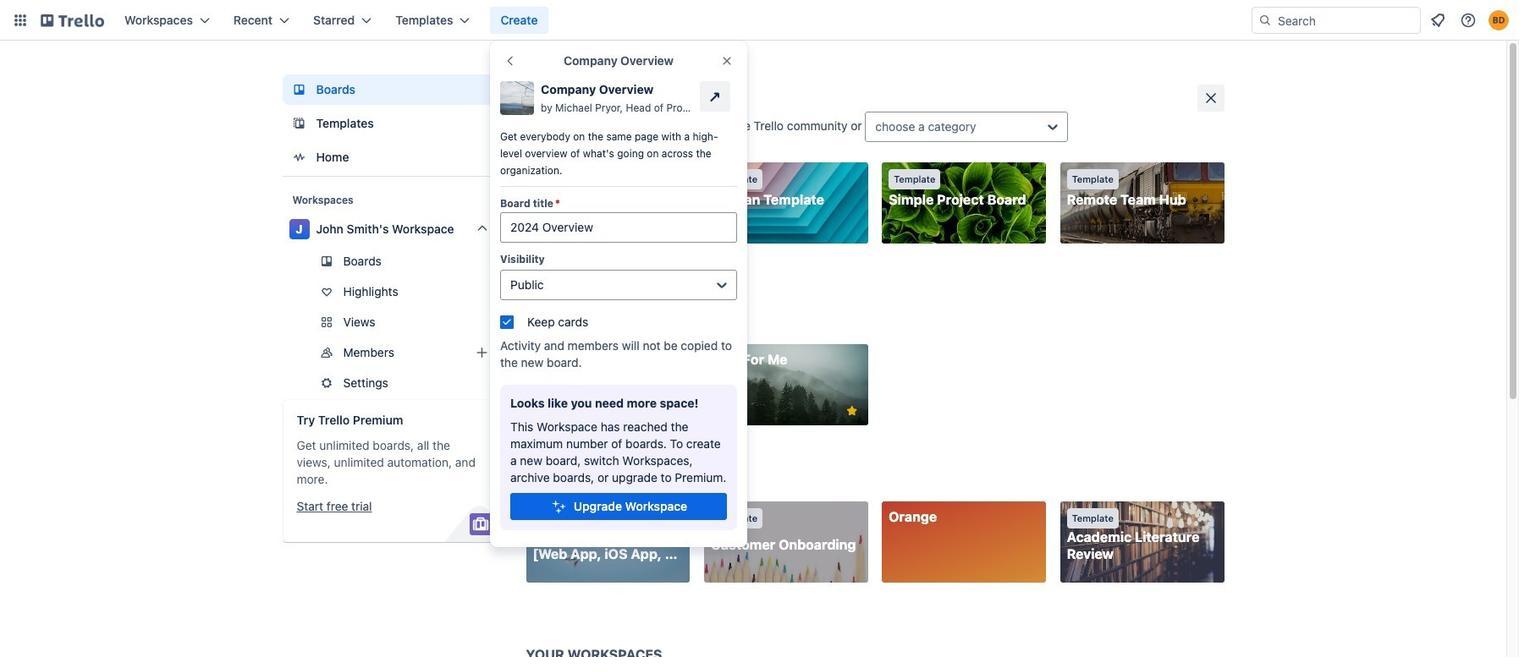 Task type: describe. For each thing, give the bounding box(es) containing it.
add image
[[472, 343, 492, 363]]

template board image
[[289, 113, 309, 134]]

primary element
[[0, 0, 1519, 41]]

return to previous screen image
[[504, 54, 517, 68]]

home image
[[289, 147, 309, 168]]

search image
[[1258, 14, 1272, 27]]

0 notifications image
[[1428, 10, 1448, 30]]

board image
[[289, 80, 309, 100]]



Task type: vqa. For each thing, say whether or not it's contained in the screenshot.
DACI's Atlassian Team Playbook image
no



Task type: locate. For each thing, give the bounding box(es) containing it.
close popover image
[[720, 54, 734, 68]]

None text field
[[500, 212, 737, 243]]

Search field
[[1272, 8, 1420, 32]]

open information menu image
[[1460, 12, 1477, 29]]

back to home image
[[41, 7, 104, 34]]

click to unstar this board. it will be removed from your starred list. image
[[844, 403, 860, 418]]

barb dwyer (barbdwyer3) image
[[1489, 10, 1509, 30]]



